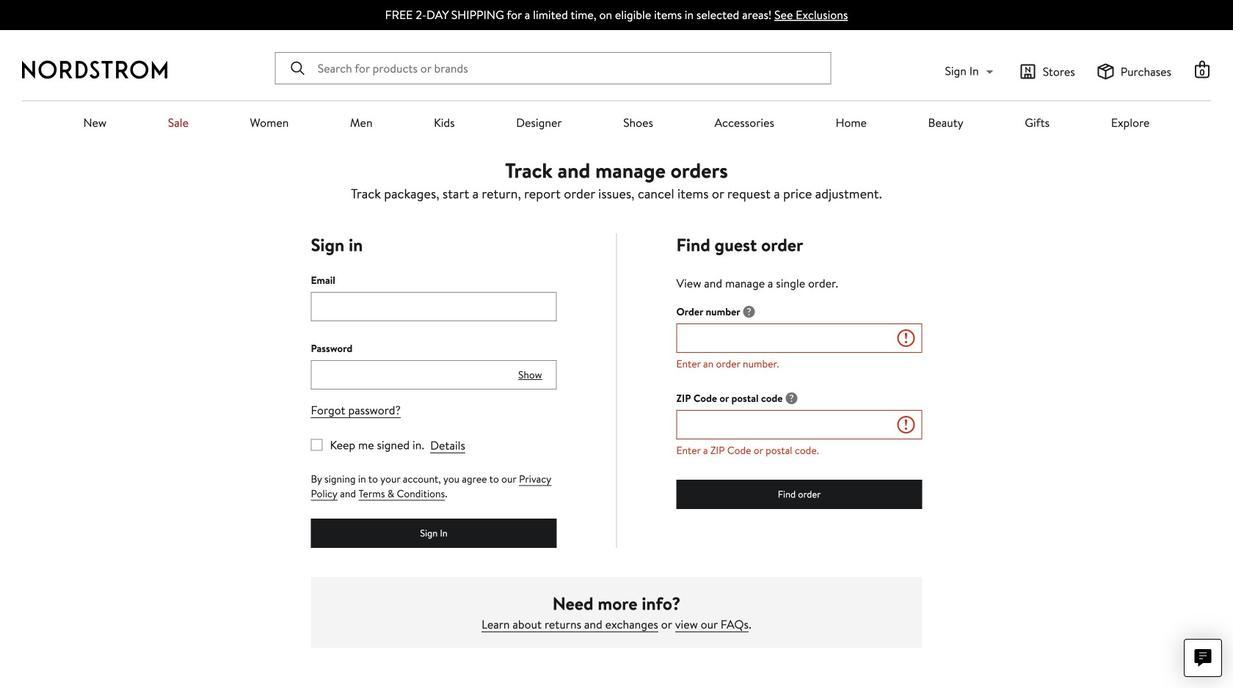 Task type: locate. For each thing, give the bounding box(es) containing it.
large details image
[[744, 306, 755, 318], [786, 393, 798, 405]]

nordstrom logo element
[[22, 61, 167, 79]]

None text field
[[677, 324, 923, 353]]

Search search field
[[275, 52, 832, 85]]

None password field
[[311, 361, 557, 390]]

1 horizontal spatial large details image
[[786, 393, 798, 405]]

0 horizontal spatial large details image
[[744, 306, 755, 318]]

None text field
[[311, 292, 557, 322], [677, 411, 923, 440], [311, 292, 557, 322], [677, 411, 923, 440]]



Task type: describe. For each thing, give the bounding box(es) containing it.
1 vertical spatial large details image
[[786, 393, 798, 405]]

Search for products or brands search field
[[313, 53, 831, 84]]

shopping bag image
[[1194, 61, 1211, 78]]

live chat image
[[1195, 650, 1212, 667]]

0 vertical spatial large details image
[[744, 306, 755, 318]]



Task type: vqa. For each thing, say whether or not it's contained in the screenshot.
The Search For Products Or Brands search field
yes



